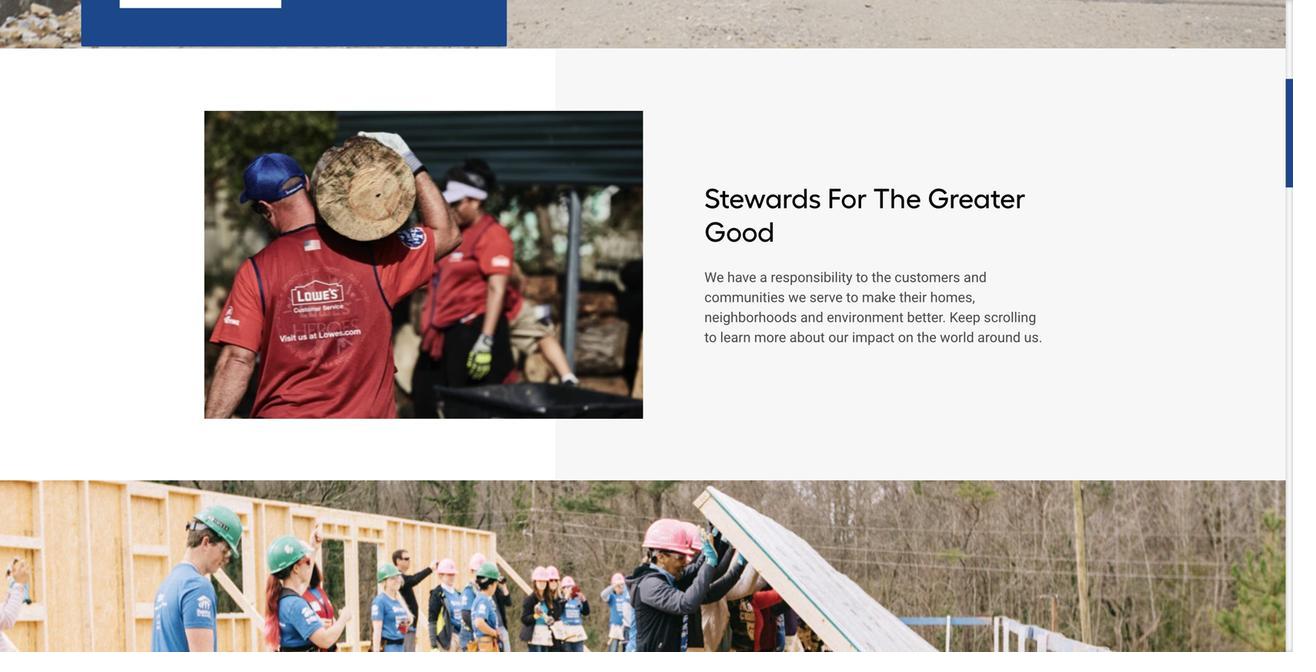 Task type: locate. For each thing, give the bounding box(es) containing it.
to left learn
[[705, 329, 717, 346]]

serve
[[810, 289, 843, 306]]

0 vertical spatial to
[[856, 270, 868, 286]]

to
[[856, 270, 868, 286], [846, 289, 859, 306], [705, 329, 717, 346]]

1 vertical spatial the
[[917, 329, 937, 346]]

1 horizontal spatial and
[[964, 270, 987, 286]]

stewards for the greater good
[[705, 182, 1026, 249]]

and up homes,
[[964, 270, 987, 286]]

scrolling
[[984, 309, 1036, 326]]

on
[[898, 329, 914, 346]]

more
[[754, 329, 786, 346]]

we have a responsibility to the customers and communities we serve to make their homes, neighborhoods and environment better. keep scrolling to learn more about our impact on the world around us.
[[705, 270, 1043, 346]]

stewards
[[705, 182, 821, 215]]

0 vertical spatial the
[[872, 270, 891, 286]]

world
[[940, 329, 974, 346]]

keep
[[950, 309, 981, 326]]

the up make
[[872, 270, 891, 286]]

to up environment
[[846, 289, 859, 306]]

to up make
[[856, 270, 868, 286]]

the
[[872, 270, 891, 286], [917, 329, 937, 346]]

impact
[[852, 329, 895, 346]]

their
[[899, 289, 927, 306]]

and up about
[[801, 309, 824, 326]]

2 vertical spatial to
[[705, 329, 717, 346]]

customers
[[895, 270, 960, 286]]

1 vertical spatial and
[[801, 309, 824, 326]]

0 horizontal spatial the
[[872, 270, 891, 286]]

and
[[964, 270, 987, 286], [801, 309, 824, 326]]

the down better. at the top of page
[[917, 329, 937, 346]]



Task type: vqa. For each thing, say whether or not it's contained in the screenshot.
the
yes



Task type: describe. For each thing, give the bounding box(es) containing it.
we
[[788, 289, 806, 306]]

0 horizontal spatial and
[[801, 309, 824, 326]]

homes,
[[930, 289, 975, 306]]

1 vertical spatial to
[[846, 289, 859, 306]]

have
[[727, 270, 756, 286]]

responsibility
[[771, 270, 853, 286]]

for
[[828, 182, 867, 215]]

0 vertical spatial and
[[964, 270, 987, 286]]

environment
[[827, 309, 904, 326]]

good
[[705, 216, 775, 249]]

greater
[[928, 182, 1026, 215]]

we
[[705, 270, 724, 286]]

around
[[978, 329, 1021, 346]]

our
[[829, 329, 849, 346]]

communities
[[705, 289, 785, 306]]

the
[[873, 182, 922, 215]]

a
[[760, 270, 767, 286]]

better.
[[907, 309, 946, 326]]

make
[[862, 289, 896, 306]]

1 horizontal spatial the
[[917, 329, 937, 346]]

about
[[790, 329, 825, 346]]

learn
[[720, 329, 751, 346]]

us.
[[1024, 329, 1043, 346]]

neighborhoods
[[705, 309, 797, 326]]



